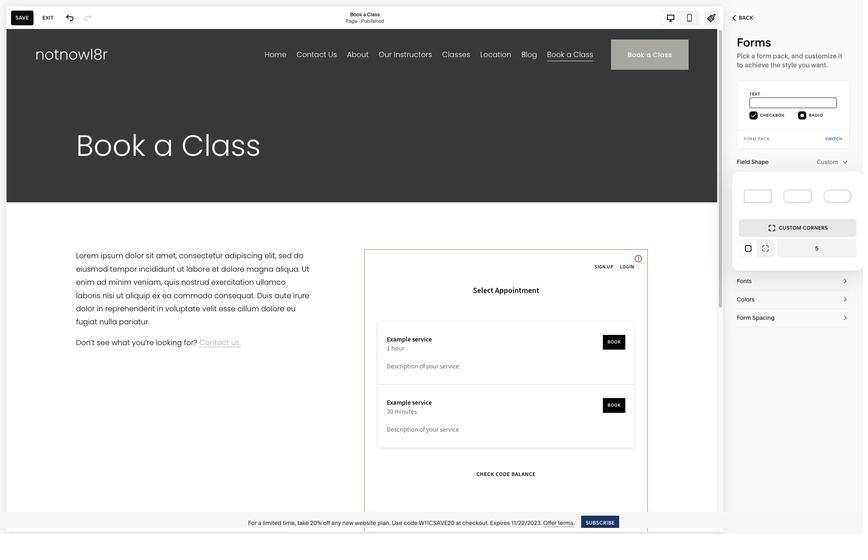 Task type: vqa. For each thing, say whether or not it's contained in the screenshot.
Field corresponding to Field Shape
yes



Task type: locate. For each thing, give the bounding box(es) containing it.
a up 'achieve'
[[752, 52, 755, 60]]

1 vertical spatial a
[[752, 52, 755, 60]]

w11csave20
[[419, 520, 455, 527]]

0 vertical spatial option group
[[835, 192, 850, 206]]

tab list
[[661, 11, 699, 24], [740, 241, 774, 257]]

page
[[346, 18, 358, 24]]

to
[[737, 61, 743, 69]]

0 vertical spatial custom
[[817, 159, 838, 166]]

field left shape
[[737, 159, 750, 166]]

1 vertical spatial form
[[737, 315, 751, 322]]

1 vertical spatial border
[[737, 214, 755, 221]]

pack,
[[773, 52, 790, 60]]

terms.
[[558, 520, 575, 527]]

0 horizontal spatial custom
[[779, 225, 802, 231]]

form
[[744, 137, 757, 141], [737, 315, 751, 322]]

2 horizontal spatial a
[[752, 52, 755, 60]]

0 vertical spatial a
[[363, 11, 366, 17]]

border up border thickness
[[737, 195, 756, 203]]

save
[[16, 15, 29, 21]]

0 vertical spatial form
[[744, 137, 757, 141]]

corners
[[803, 225, 828, 231]]

book
[[350, 11, 362, 17]]

field
[[737, 159, 750, 166], [737, 259, 750, 267]]

2 border from the top
[[737, 214, 755, 221]]

1 vertical spatial custom
[[779, 225, 802, 231]]

time,
[[283, 520, 296, 527]]

any
[[331, 520, 341, 527]]

custom
[[817, 159, 838, 166], [779, 225, 802, 231]]

exit
[[42, 15, 54, 21]]

border
[[737, 195, 756, 203], [737, 214, 755, 221]]

published
[[361, 18, 384, 24]]

1 field from the top
[[737, 159, 750, 166]]

spacing
[[753, 315, 775, 322]]

checkout.
[[462, 520, 489, 527]]

shape
[[752, 159, 769, 166]]

border for border
[[737, 195, 756, 203]]

you
[[798, 61, 810, 69]]

1 vertical spatial option group
[[784, 228, 850, 243]]

0 vertical spatial field
[[737, 159, 750, 166]]

form for form pack
[[744, 137, 757, 141]]

field inside button
[[737, 259, 750, 267]]

style
[[782, 61, 797, 69]]

code
[[404, 520, 418, 527]]

pack
[[758, 137, 770, 141]]

a right book
[[363, 11, 366, 17]]

2 vertical spatial a
[[258, 520, 261, 527]]

custom down the switch button on the right of page
[[817, 159, 838, 166]]

save button
[[11, 10, 33, 25]]

a for for a limited time, take 20% off any new website plan. use code w11csave20 at checkout. expires 11/22/2023. offer terms.
[[258, 520, 261, 527]]

1 horizontal spatial a
[[363, 11, 366, 17]]

0 vertical spatial border
[[737, 195, 756, 203]]

limited
[[263, 520, 281, 527]]

custom up s
[[779, 225, 802, 231]]

a inside the book a class page · published
[[363, 11, 366, 17]]

form pack
[[744, 137, 770, 141]]

border for border thickness
[[737, 214, 755, 221]]

back
[[739, 15, 753, 21]]

new
[[342, 520, 354, 527]]

custom corners
[[779, 225, 828, 231]]

a right for
[[258, 520, 261, 527]]

custom inside button
[[779, 225, 802, 231]]

plan.
[[378, 520, 391, 527]]

0 horizontal spatial a
[[258, 520, 261, 527]]

pick
[[737, 52, 750, 60]]

it
[[838, 52, 842, 60]]

1 vertical spatial tab list
[[740, 241, 774, 257]]

a
[[363, 11, 366, 17], [752, 52, 755, 60], [258, 520, 261, 527]]

field down use single border radius icon
[[737, 259, 750, 267]]

form
[[757, 52, 772, 60]]

1 border from the top
[[737, 195, 756, 203]]

back button
[[724, 9, 762, 27]]

subscribe button
[[582, 516, 620, 531]]

0 horizontal spatial tab list
[[661, 11, 699, 24]]

fonts
[[737, 278, 752, 285]]

Border Thickness field
[[797, 208, 824, 226]]

form left pack
[[744, 137, 757, 141]]

option group containing s
[[784, 228, 850, 243]]

1 horizontal spatial custom
[[817, 159, 838, 166]]

field options button
[[737, 254, 850, 272]]

form spacing button
[[737, 309, 850, 328]]

colors
[[737, 296, 755, 304]]

form inside form spacing button
[[737, 315, 751, 322]]

2 field from the top
[[737, 259, 750, 267]]

form down colors
[[737, 315, 751, 322]]

want.
[[811, 61, 828, 69]]

border up padding
[[737, 214, 755, 221]]

colors button
[[737, 291, 850, 309]]

option group
[[835, 192, 850, 206], [784, 228, 850, 243]]

·
[[359, 18, 360, 24]]

1 vertical spatial field
[[737, 259, 750, 267]]

form spacing
[[737, 315, 775, 322]]



Task type: describe. For each thing, give the bounding box(es) containing it.
padding
[[737, 232, 760, 239]]

border thickness
[[737, 214, 784, 221]]

and
[[791, 52, 803, 60]]

20%
[[310, 520, 322, 527]]

field options
[[737, 259, 773, 267]]

use multiple border radii image
[[761, 244, 770, 253]]

fonts button
[[737, 272, 850, 291]]

square image
[[744, 190, 772, 203]]

achieve
[[745, 61, 769, 69]]

Single border radius value number field
[[777, 244, 857, 253]]

option group for padding
[[784, 228, 850, 243]]

form for form spacing
[[737, 315, 751, 322]]

custom for custom
[[817, 159, 838, 166]]

switch button
[[825, 130, 843, 148]]

pill image
[[824, 190, 852, 203]]

website
[[355, 520, 376, 527]]

take
[[298, 520, 309, 527]]

options
[[752, 259, 773, 267]]

at
[[456, 520, 461, 527]]

off
[[323, 520, 330, 527]]

custom corners button
[[739, 219, 857, 237]]

field for field shape
[[737, 159, 750, 166]]

switch
[[825, 137, 843, 141]]

class
[[367, 11, 380, 17]]

thickness
[[757, 214, 784, 221]]

for a limited time, take 20% off any new website plan. use code w11csave20 at checkout. expires 11/22/2023. offer terms.
[[248, 520, 575, 527]]

for
[[248, 520, 257, 527]]

field shape
[[737, 159, 769, 166]]

subscribe
[[586, 520, 615, 526]]

rounded rectangle image
[[784, 190, 812, 203]]

l
[[824, 232, 827, 239]]

11/22/2023.
[[511, 520, 542, 527]]

custom for custom corners
[[779, 225, 802, 231]]

forms pick a form pack, and customize it to achieve the style you want.
[[737, 36, 842, 69]]

field for field options
[[737, 259, 750, 267]]

expires
[[490, 520, 510, 527]]

book a class page · published
[[346, 11, 384, 24]]

1 horizontal spatial tab list
[[740, 241, 774, 257]]

exit button
[[38, 10, 58, 25]]

a for book a class page · published
[[363, 11, 366, 17]]

the
[[771, 61, 781, 69]]

option group for border
[[835, 192, 850, 206]]

m
[[806, 232, 810, 239]]

a inside 'forms pick a form pack, and customize it to achieve the style you want.'
[[752, 52, 755, 60]]

use single border radius image
[[744, 244, 753, 253]]

use
[[392, 520, 402, 527]]

s
[[789, 232, 793, 239]]

0 vertical spatial tab list
[[661, 11, 699, 24]]

forms
[[737, 36, 771, 49]]

offer terms. link
[[543, 520, 575, 528]]

customize
[[805, 52, 837, 60]]

offer
[[543, 520, 557, 527]]



